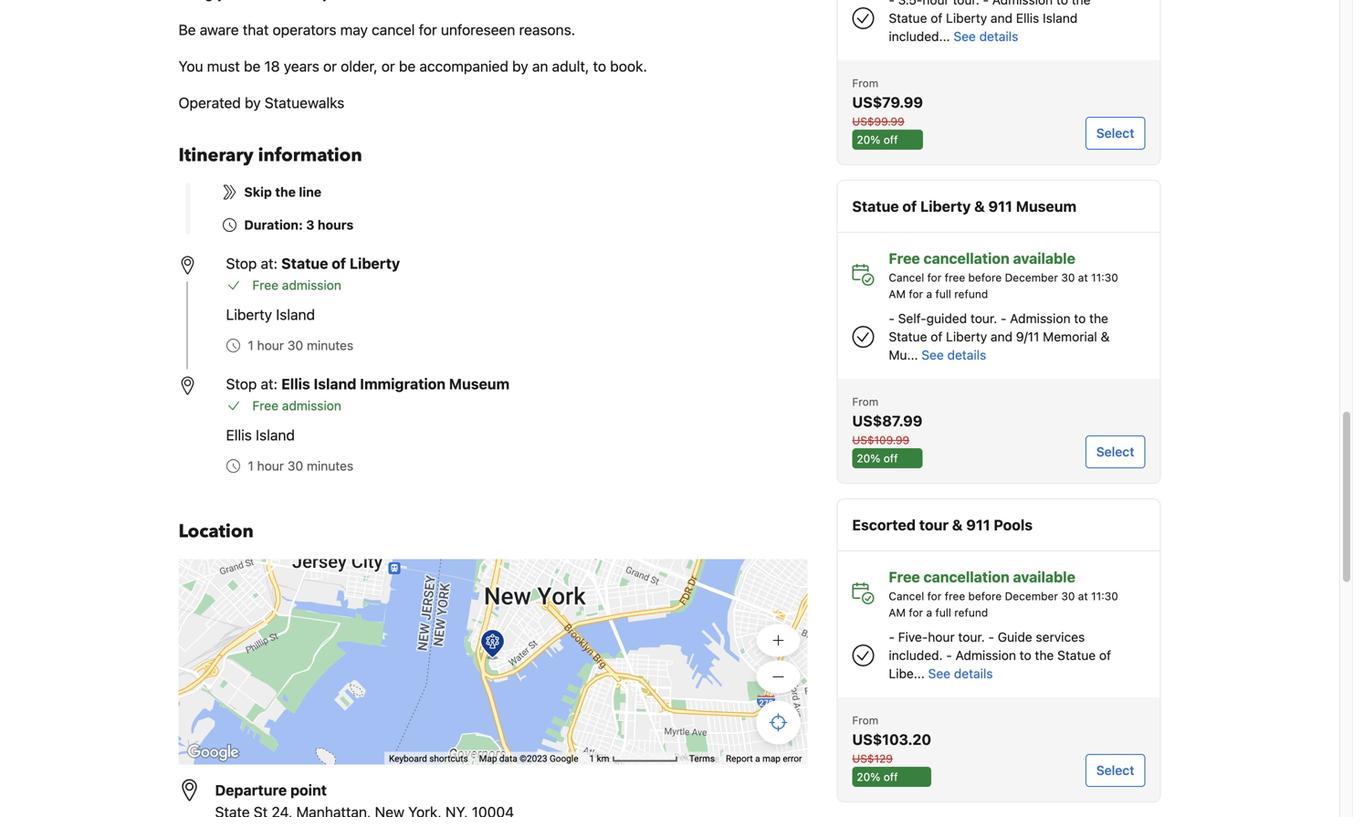 Task type: locate. For each thing, give the bounding box(es) containing it.
1 free cancellation available cancel for free before december 30 at 11:30 am for a full refund from the top
[[889, 250, 1118, 300]]

1 vertical spatial minutes
[[307, 458, 353, 473]]

2 vertical spatial a
[[755, 753, 760, 764]]

see details right the included...
[[953, 29, 1018, 44]]

1 vertical spatial free
[[945, 590, 965, 603]]

30
[[1061, 271, 1075, 284], [287, 338, 303, 353], [287, 458, 303, 473], [1061, 590, 1075, 603]]

from up 'us$79.99'
[[852, 77, 878, 89]]

2 am from the top
[[889, 606, 906, 619]]

map data ©2023 google
[[479, 753, 578, 764]]

be
[[244, 58, 261, 75], [399, 58, 416, 75]]

full
[[935, 288, 951, 300], [935, 606, 951, 619]]

2 free cancellation available cancel for free before december 30 at 11:30 am for a full refund from the top
[[889, 568, 1118, 619]]

see details down guided
[[921, 347, 986, 362]]

0 vertical spatial tour.
[[953, 0, 979, 7]]

statue inside - five-hour tour.  - guide services included.  - admission to the statue of libe...
[[1057, 648, 1096, 663]]

2 free admission from the top
[[252, 398, 341, 413]]

a up five-
[[926, 606, 932, 619]]

operators
[[273, 21, 336, 38]]

0 vertical spatial at:
[[261, 255, 278, 272]]

1 vertical spatial by
[[245, 94, 261, 111]]

map region
[[178, 559, 807, 765]]

0 horizontal spatial ellis
[[226, 426, 252, 444]]

1 refund from the top
[[954, 288, 988, 300]]

1 km button
[[584, 752, 684, 765]]

0 vertical spatial december
[[1005, 271, 1058, 284]]

free for &
[[945, 590, 965, 603]]

full up guided
[[935, 288, 951, 300]]

1 free admission from the top
[[252, 278, 341, 293]]

1 vertical spatial tour.
[[970, 311, 997, 326]]

2 select from the top
[[1096, 444, 1134, 459]]

see
[[953, 29, 976, 44], [921, 347, 944, 362], [928, 666, 950, 681]]

hour down ellis island
[[257, 458, 284, 473]]

libe...
[[889, 666, 925, 681]]

at: for ellis island immigration museum
[[261, 375, 278, 393]]

1 1 hour 30 minutes from the top
[[248, 338, 353, 353]]

1 vertical spatial at:
[[261, 375, 278, 393]]

0 vertical spatial free
[[945, 271, 965, 284]]

&
[[974, 198, 985, 215], [1101, 329, 1110, 344], [952, 516, 963, 534]]

2 vertical spatial from
[[852, 714, 878, 727]]

1 vertical spatial ellis
[[281, 375, 310, 393]]

2 vertical spatial admission
[[956, 648, 1016, 663]]

1 vertical spatial see details link
[[921, 347, 986, 362]]

an
[[532, 58, 548, 75]]

0 horizontal spatial museum
[[449, 375, 510, 393]]

a for of
[[926, 288, 932, 300]]

1 vertical spatial 1 hour 30 minutes
[[248, 458, 353, 473]]

1 horizontal spatial or
[[381, 58, 395, 75]]

us$87.99
[[852, 412, 922, 430]]

admission for ellis
[[992, 0, 1053, 7]]

2 vertical spatial see details
[[928, 666, 993, 681]]

cancel
[[889, 271, 924, 284], [889, 590, 924, 603]]

2 at from the top
[[1078, 590, 1088, 603]]

1 free from the top
[[945, 271, 965, 284]]

1 december from the top
[[1005, 271, 1058, 284]]

1 select button from the top
[[1085, 117, 1145, 150]]

1 vertical spatial at
[[1078, 590, 1088, 603]]

- 3.5-hour tour.  - admission to the statue of liberty and ellis island included...
[[889, 0, 1091, 44]]

tour
[[919, 516, 949, 534]]

available for 911
[[1013, 250, 1075, 267]]

1
[[248, 338, 254, 353], [248, 458, 254, 473], [589, 753, 594, 764]]

tour.
[[953, 0, 979, 7], [970, 311, 997, 326], [958, 629, 985, 645]]

statuewalks
[[265, 94, 344, 111]]

30 up "services"
[[1061, 590, 1075, 603]]

1 vertical spatial free admission
[[252, 398, 341, 413]]

1 vertical spatial refund
[[954, 606, 988, 619]]

minutes down stop at: ellis island immigration museum
[[307, 458, 353, 473]]

2 off from the top
[[883, 452, 898, 465]]

free cancellation available cancel for free before december 30 at 11:30 am for a full refund for 911
[[889, 250, 1118, 300]]

stop up ellis island
[[226, 375, 257, 393]]

0 vertical spatial cancellation
[[923, 250, 1009, 267]]

admission inside - 3.5-hour tour.  - admission to the statue of liberty and ellis island included...
[[992, 0, 1053, 7]]

20% inside from us$79.99 us$99.99 20% off
[[857, 133, 880, 146]]

free admission up ellis island
[[252, 398, 341, 413]]

statue down self-
[[889, 329, 927, 344]]

point
[[290, 781, 327, 799]]

1 at: from the top
[[261, 255, 278, 272]]

museum
[[1016, 198, 1076, 215], [449, 375, 510, 393]]

report a map error
[[726, 753, 802, 764]]

see details for &
[[921, 347, 986, 362]]

and inside - self-guided tour.  - admission to the statue of liberty and 9/11 memorial & mu...
[[991, 329, 1013, 344]]

0 vertical spatial off
[[883, 133, 898, 146]]

0 vertical spatial 1 hour 30 minutes
[[248, 338, 353, 353]]

see details link right the included...
[[953, 29, 1018, 44]]

1 vertical spatial 11:30
[[1091, 590, 1118, 603]]

from us$103.20 us$129 20% off
[[852, 714, 931, 783]]

1 am from the top
[[889, 288, 906, 300]]

20% down us$99.99
[[857, 133, 880, 146]]

- left five-
[[889, 629, 895, 645]]

at up memorial
[[1078, 271, 1088, 284]]

1 full from the top
[[935, 288, 951, 300]]

0 vertical spatial refund
[[954, 288, 988, 300]]

tour. inside - five-hour tour.  - guide services included.  - admission to the statue of libe...
[[958, 629, 985, 645]]

1 vertical spatial select button
[[1085, 435, 1145, 468]]

select
[[1096, 126, 1134, 141], [1096, 444, 1134, 459], [1096, 763, 1134, 778]]

tour. inside - self-guided tour.  - admission to the statue of liberty and 9/11 memorial & mu...
[[970, 311, 997, 326]]

911
[[988, 198, 1012, 215], [966, 516, 990, 534]]

0 vertical spatial select
[[1096, 126, 1134, 141]]

tour. right 3.5- at the top right of the page
[[953, 0, 979, 7]]

1 horizontal spatial be
[[399, 58, 416, 75]]

island
[[1043, 10, 1078, 26], [276, 306, 315, 323], [314, 375, 356, 393], [256, 426, 295, 444]]

2 vertical spatial 1
[[589, 753, 594, 764]]

line
[[299, 184, 321, 199]]

details right the included...
[[979, 29, 1018, 44]]

2 cancellation from the top
[[923, 568, 1009, 586]]

details right libe...
[[954, 666, 993, 681]]

am up five-
[[889, 606, 906, 619]]

select button
[[1085, 117, 1145, 150], [1085, 435, 1145, 468], [1085, 754, 1145, 787]]

of
[[931, 10, 942, 26], [902, 198, 917, 215], [332, 255, 346, 272], [931, 329, 942, 344], [1099, 648, 1111, 663]]

cancel up five-
[[889, 590, 924, 603]]

1 horizontal spatial &
[[974, 198, 985, 215]]

off inside from us$79.99 us$99.99 20% off
[[883, 133, 898, 146]]

refund up guided
[[954, 288, 988, 300]]

0 vertical spatial admission
[[282, 278, 341, 293]]

2 before from the top
[[968, 590, 1002, 603]]

see details link down guided
[[921, 347, 986, 362]]

statue down 3.5- at the top right of the page
[[889, 10, 927, 26]]

1 vertical spatial details
[[947, 347, 986, 362]]

2 vertical spatial see details link
[[928, 666, 993, 681]]

a left map
[[755, 753, 760, 764]]

2 vertical spatial off
[[883, 771, 898, 783]]

minutes up stop at: ellis island immigration museum
[[307, 338, 353, 353]]

1 hour 30 minutes down liberty island
[[248, 338, 353, 353]]

1 vertical spatial available
[[1013, 568, 1075, 586]]

admission up ellis island
[[282, 398, 341, 413]]

from for us$79.99
[[852, 77, 878, 89]]

see details link
[[953, 29, 1018, 44], [921, 347, 986, 362], [928, 666, 993, 681]]

before
[[968, 271, 1002, 284], [968, 590, 1002, 603]]

december for pools
[[1005, 590, 1058, 603]]

and
[[991, 10, 1013, 26], [991, 329, 1013, 344]]

am up self-
[[889, 288, 906, 300]]

1 cancel from the top
[[889, 271, 924, 284]]

off down us$99.99
[[883, 133, 898, 146]]

0 vertical spatial 911
[[988, 198, 1012, 215]]

3 20% from the top
[[857, 771, 880, 783]]

2 vertical spatial ellis
[[226, 426, 252, 444]]

1 km
[[589, 753, 612, 764]]

0 vertical spatial admission
[[992, 0, 1053, 7]]

at: up ellis island
[[261, 375, 278, 393]]

1 11:30 from the top
[[1091, 271, 1118, 284]]

2 20% from the top
[[857, 452, 880, 465]]

0 horizontal spatial be
[[244, 58, 261, 75]]

a up self-
[[926, 288, 932, 300]]

december up 9/11
[[1005, 271, 1058, 284]]

stop for stop at: statue of liberty
[[226, 255, 257, 272]]

minutes
[[307, 338, 353, 353], [307, 458, 353, 473]]

2 select button from the top
[[1085, 435, 1145, 468]]

30 up memorial
[[1061, 271, 1075, 284]]

hour
[[922, 0, 949, 7], [257, 338, 284, 353], [257, 458, 284, 473], [928, 629, 955, 645]]

1 at from the top
[[1078, 271, 1088, 284]]

2 horizontal spatial ellis
[[1016, 10, 1039, 26]]

11:30 for statue of liberty & 911 museum
[[1091, 271, 1118, 284]]

from us$87.99 us$109.99 20% off
[[852, 395, 922, 465]]

1 vertical spatial free cancellation available cancel for free before december 30 at 11:30 am for a full refund
[[889, 568, 1118, 619]]

statue inside - self-guided tour.  - admission to the statue of liberty and 9/11 memorial & mu...
[[889, 329, 927, 344]]

1 from from the top
[[852, 77, 878, 89]]

0 vertical spatial from
[[852, 77, 878, 89]]

see details down included.
[[928, 666, 993, 681]]

2 11:30 from the top
[[1091, 590, 1118, 603]]

0 vertical spatial 11:30
[[1091, 271, 1118, 284]]

details for 911
[[954, 666, 993, 681]]

1 vertical spatial cancel
[[889, 590, 924, 603]]

available up 9/11
[[1013, 250, 1075, 267]]

2 free from the top
[[945, 590, 965, 603]]

2 be from the left
[[399, 58, 416, 75]]

11:30
[[1091, 271, 1118, 284], [1091, 590, 1118, 603]]

2 full from the top
[[935, 606, 951, 619]]

1 vertical spatial off
[[883, 452, 898, 465]]

- right 3.5- at the top right of the page
[[983, 0, 989, 7]]

3 from from the top
[[852, 714, 878, 727]]

select button for statue of liberty & 911 museum
[[1085, 435, 1145, 468]]

- right guided
[[1001, 311, 1006, 326]]

from
[[852, 77, 878, 89], [852, 395, 878, 408], [852, 714, 878, 727]]

a for tour
[[926, 606, 932, 619]]

off for us$79.99
[[883, 133, 898, 146]]

1 vertical spatial december
[[1005, 590, 1058, 603]]

1 vertical spatial select
[[1096, 444, 1134, 459]]

see details
[[953, 29, 1018, 44], [921, 347, 986, 362], [928, 666, 993, 681]]

2 vertical spatial select button
[[1085, 754, 1145, 787]]

0 vertical spatial 1
[[248, 338, 254, 353]]

1 vertical spatial stop
[[226, 375, 257, 393]]

statue down us$99.99
[[852, 198, 899, 215]]

1 vertical spatial 20%
[[857, 452, 880, 465]]

at for statue of liberty & 911 museum
[[1078, 271, 1088, 284]]

1 vertical spatial before
[[968, 590, 1002, 603]]

2 stop from the top
[[226, 375, 257, 393]]

from up us$103.20
[[852, 714, 878, 727]]

2 vertical spatial details
[[954, 666, 993, 681]]

1 cancellation from the top
[[923, 250, 1009, 267]]

tour. right guided
[[970, 311, 997, 326]]

refund for &
[[954, 288, 988, 300]]

tour. inside - 3.5-hour tour.  - admission to the statue of liberty and ellis island included...
[[953, 0, 979, 7]]

hour down liberty island
[[257, 338, 284, 353]]

at up "services"
[[1078, 590, 1088, 603]]

1 stop from the top
[[226, 255, 257, 272]]

from inside from us$87.99 us$109.99 20% off
[[852, 395, 878, 408]]

available down pools in the right of the page
[[1013, 568, 1075, 586]]

0 horizontal spatial by
[[245, 94, 261, 111]]

0 vertical spatial available
[[1013, 250, 1075, 267]]

free cancellation available cancel for free before december 30 at 11:30 am for a full refund up guide
[[889, 568, 1118, 619]]

see down included.
[[928, 666, 950, 681]]

3 off from the top
[[883, 771, 898, 783]]

stop for stop at: ellis island immigration museum
[[226, 375, 257, 393]]

admission for statue
[[282, 278, 341, 293]]

be left 18
[[244, 58, 261, 75]]

select for escorted tour & 911 pools
[[1096, 763, 1134, 778]]

0 vertical spatial stop
[[226, 255, 257, 272]]

2 vertical spatial tour.
[[958, 629, 985, 645]]

1 vertical spatial museum
[[449, 375, 510, 393]]

ellis inside - 3.5-hour tour.  - admission to the statue of liberty and ellis island included...
[[1016, 10, 1039, 26]]

3 select button from the top
[[1085, 754, 1145, 787]]

refund up - five-hour tour.  - guide services included.  - admission to the statue of libe... at the right of page
[[954, 606, 988, 619]]

and for ellis
[[991, 10, 1013, 26]]

statue inside - 3.5-hour tour.  - admission to the statue of liberty and ellis island included...
[[889, 10, 927, 26]]

1 minutes from the top
[[307, 338, 353, 353]]

0 vertical spatial see details link
[[953, 29, 1018, 44]]

free cancellation available cancel for free before december 30 at 11:30 am for a full refund
[[889, 250, 1118, 300], [889, 568, 1118, 619]]

free admission
[[252, 278, 341, 293], [252, 398, 341, 413]]

free up guided
[[945, 271, 965, 284]]

1 vertical spatial &
[[1101, 329, 1110, 344]]

years
[[284, 58, 319, 75]]

details
[[979, 29, 1018, 44], [947, 347, 986, 362], [954, 666, 993, 681]]

services
[[1036, 629, 1085, 645]]

0 vertical spatial before
[[968, 271, 1002, 284]]

1 vertical spatial admission
[[282, 398, 341, 413]]

free cancellation available cancel for free before december 30 at 11:30 am for a full refund up - self-guided tour.  - admission to the statue of liberty and 9/11 memorial & mu...
[[889, 250, 1118, 300]]

cancel up self-
[[889, 271, 924, 284]]

see right the included...
[[953, 29, 976, 44]]

1 20% from the top
[[857, 133, 880, 146]]

december for 911
[[1005, 271, 1058, 284]]

from inside from us$79.99 us$99.99 20% off
[[852, 77, 878, 89]]

0 vertical spatial cancel
[[889, 271, 924, 284]]

1 vertical spatial see details
[[921, 347, 986, 362]]

operated
[[178, 94, 241, 111]]

statue down "services"
[[1057, 648, 1096, 663]]

1 and from the top
[[991, 10, 1013, 26]]

2 vertical spatial &
[[952, 516, 963, 534]]

cancellation
[[923, 250, 1009, 267], [923, 568, 1009, 586]]

am
[[889, 288, 906, 300], [889, 606, 906, 619]]

2 available from the top
[[1013, 568, 1075, 586]]

©2023
[[520, 753, 547, 764]]

or right years
[[323, 58, 337, 75]]

1 for liberty
[[248, 338, 254, 353]]

0 vertical spatial a
[[926, 288, 932, 300]]

20% inside from us$103.20 us$129 20% off
[[857, 771, 880, 783]]

0 vertical spatial minutes
[[307, 338, 353, 353]]

cancellation down statue of liberty & 911 museum at the top right of page
[[923, 250, 1009, 267]]

1 before from the top
[[968, 271, 1002, 284]]

0 horizontal spatial or
[[323, 58, 337, 75]]

2 refund from the top
[[954, 606, 988, 619]]

0 vertical spatial free cancellation available cancel for free before december 30 at 11:30 am for a full refund
[[889, 250, 1118, 300]]

stop at: statue of liberty
[[226, 255, 400, 272]]

km
[[597, 753, 609, 764]]

at: down "duration:"
[[261, 255, 278, 272]]

at:
[[261, 255, 278, 272], [261, 375, 278, 393]]

2 1 hour 30 minutes from the top
[[248, 458, 353, 473]]

free down escorted tour & 911 pools at the bottom of the page
[[945, 590, 965, 603]]

1 vertical spatial a
[[926, 606, 932, 619]]

hour up included.
[[928, 629, 955, 645]]

free
[[889, 250, 920, 267], [252, 278, 278, 293], [252, 398, 278, 413], [889, 568, 920, 586]]

be down cancel
[[399, 58, 416, 75]]

for
[[419, 21, 437, 38], [927, 271, 942, 284], [909, 288, 923, 300], [927, 590, 942, 603], [909, 606, 923, 619]]

2 horizontal spatial &
[[1101, 329, 1110, 344]]

1 admission from the top
[[282, 278, 341, 293]]

20% inside from us$87.99 us$109.99 20% off
[[857, 452, 880, 465]]

1 off from the top
[[883, 133, 898, 146]]

1 horizontal spatial by
[[512, 58, 528, 75]]

before up guide
[[968, 590, 1002, 603]]

30 down ellis island
[[287, 458, 303, 473]]

1 down ellis island
[[248, 458, 254, 473]]

select for statue of liberty & 911 museum
[[1096, 444, 1134, 459]]

0 vertical spatial 20%
[[857, 133, 880, 146]]

admission
[[992, 0, 1053, 7], [1010, 311, 1071, 326], [956, 648, 1016, 663]]

off down us$109.99
[[883, 452, 898, 465]]

0 vertical spatial by
[[512, 58, 528, 75]]

admission inside - self-guided tour.  - admission to the statue of liberty and 9/11 memorial & mu...
[[1010, 311, 1071, 326]]

1 for ellis
[[248, 458, 254, 473]]

by
[[512, 58, 528, 75], [245, 94, 261, 111]]

2 and from the top
[[991, 329, 1013, 344]]

1 vertical spatial and
[[991, 329, 1013, 344]]

0 vertical spatial full
[[935, 288, 951, 300]]

2 from from the top
[[852, 395, 878, 408]]

free up ellis island
[[252, 398, 278, 413]]

see details link down included.
[[928, 666, 993, 681]]

of inside - self-guided tour.  - admission to the statue of liberty and 9/11 memorial & mu...
[[931, 329, 942, 344]]

1 vertical spatial admission
[[1010, 311, 1071, 326]]

stop down "duration:"
[[226, 255, 257, 272]]

2 cancel from the top
[[889, 590, 924, 603]]

cancellation down escorted tour & 911 pools at the bottom of the page
[[923, 568, 1009, 586]]

december up guide
[[1005, 590, 1058, 603]]

hour inside - 3.5-hour tour.  - admission to the statue of liberty and ellis island included...
[[922, 0, 949, 7]]

to inside - 3.5-hour tour.  - admission to the statue of liberty and ellis island included...
[[1056, 0, 1068, 7]]

off down us$129
[[883, 771, 898, 783]]

free
[[945, 271, 965, 284], [945, 590, 965, 603]]

see right mu...
[[921, 347, 944, 362]]

3 select from the top
[[1096, 763, 1134, 778]]

2 vertical spatial 20%
[[857, 771, 880, 783]]

1 inside button
[[589, 753, 594, 764]]

and inside - 3.5-hour tour.  - admission to the statue of liberty and ellis island included...
[[991, 10, 1013, 26]]

data
[[499, 753, 517, 764]]

20% down us$109.99
[[857, 452, 880, 465]]

am for escorted
[[889, 606, 906, 619]]

1 hour 30 minutes down ellis island
[[248, 458, 353, 473]]

stop
[[226, 255, 257, 272], [226, 375, 257, 393]]

to inside - five-hour tour.  - guide services included.  - admission to the statue of libe...
[[1020, 648, 1031, 663]]

2 minutes from the top
[[307, 458, 353, 473]]

liberty
[[946, 10, 987, 26], [920, 198, 971, 215], [350, 255, 400, 272], [226, 306, 272, 323], [946, 329, 987, 344]]

20% down us$129
[[857, 771, 880, 783]]

1 horizontal spatial ellis
[[281, 375, 310, 393]]

by left an on the left top of the page
[[512, 58, 528, 75]]

before up - self-guided tour.  - admission to the statue of liberty and 9/11 memorial & mu...
[[968, 271, 1002, 284]]

1 vertical spatial am
[[889, 606, 906, 619]]

2 vertical spatial select
[[1096, 763, 1134, 778]]

from up us$87.99
[[852, 395, 878, 408]]

2 admission from the top
[[282, 398, 341, 413]]

1 or from the left
[[323, 58, 337, 75]]

1 horizontal spatial museum
[[1016, 198, 1076, 215]]

hour up the included...
[[922, 0, 949, 7]]

free down escorted
[[889, 568, 920, 586]]

free admission for statue
[[252, 278, 341, 293]]

1 down liberty island
[[248, 338, 254, 353]]

0 vertical spatial ellis
[[1016, 10, 1039, 26]]

from inside from us$103.20 us$129 20% off
[[852, 714, 878, 727]]

1 vertical spatial from
[[852, 395, 878, 408]]

free admission down stop at: statue of liberty
[[252, 278, 341, 293]]

1 hour 30 minutes
[[248, 338, 353, 353], [248, 458, 353, 473]]

0 vertical spatial select button
[[1085, 117, 1145, 150]]

1 vertical spatial see
[[921, 347, 944, 362]]

off inside from us$87.99 us$109.99 20% off
[[883, 452, 898, 465]]

2 at: from the top
[[261, 375, 278, 393]]

liberty island
[[226, 306, 315, 323]]

2 december from the top
[[1005, 590, 1058, 603]]

by right operated
[[245, 94, 261, 111]]

0 vertical spatial museum
[[1016, 198, 1076, 215]]

1 left km
[[589, 753, 594, 764]]

off inside from us$103.20 us$129 20% off
[[883, 771, 898, 783]]

full up included.
[[935, 606, 951, 619]]

am for statue
[[889, 288, 906, 300]]

1 available from the top
[[1013, 250, 1075, 267]]

admission down stop at: statue of liberty
[[282, 278, 341, 293]]

to
[[1056, 0, 1068, 7], [593, 58, 606, 75], [1074, 311, 1086, 326], [1020, 648, 1031, 663]]

tour. left guide
[[958, 629, 985, 645]]

0 vertical spatial free admission
[[252, 278, 341, 293]]

- five-hour tour.  - guide services included.  - admission to the statue of libe...
[[889, 629, 1111, 681]]

0 vertical spatial am
[[889, 288, 906, 300]]

1 vertical spatial full
[[935, 606, 951, 619]]

a
[[926, 288, 932, 300], [926, 606, 932, 619], [755, 753, 760, 764]]

before for &
[[968, 271, 1002, 284]]

or right older,
[[381, 58, 395, 75]]

details down guided
[[947, 347, 986, 362]]

details for &
[[947, 347, 986, 362]]

0 vertical spatial and
[[991, 10, 1013, 26]]

2 vertical spatial see
[[928, 666, 950, 681]]

& inside - self-guided tour.  - admission to the statue of liberty and 9/11 memorial & mu...
[[1101, 329, 1110, 344]]

1 vertical spatial cancellation
[[923, 568, 1009, 586]]

- left self-
[[889, 311, 895, 326]]

departure
[[215, 781, 287, 799]]

refund
[[954, 288, 988, 300], [954, 606, 988, 619]]



Task type: describe. For each thing, give the bounding box(es) containing it.
- self-guided tour.  - admission to the statue of liberty and 9/11 memorial & mu...
[[889, 311, 1110, 362]]

keyboard shortcuts
[[389, 753, 468, 764]]

tour. for &
[[970, 311, 997, 326]]

you
[[178, 58, 203, 75]]

liberty inside - self-guided tour.  - admission to the statue of liberty and 9/11 memorial & mu...
[[946, 329, 987, 344]]

cancellation for &
[[923, 568, 1009, 586]]

island inside - 3.5-hour tour.  - admission to the statue of liberty and ellis island included...
[[1043, 10, 1078, 26]]

you must be 18 years or older, or be accompanied by an adult, to book.
[[178, 58, 647, 75]]

hours
[[318, 217, 354, 232]]

book.
[[610, 58, 647, 75]]

report
[[726, 753, 753, 764]]

guided
[[926, 311, 967, 326]]

refund for 911
[[954, 606, 988, 619]]

location
[[178, 519, 254, 544]]

cancel for escorted
[[889, 590, 924, 603]]

see details link for 911
[[928, 666, 993, 681]]

and for 9/11
[[991, 329, 1013, 344]]

five-
[[898, 629, 928, 645]]

duration:
[[244, 217, 303, 232]]

google image
[[183, 741, 243, 765]]

error
[[783, 753, 802, 764]]

included...
[[889, 29, 950, 44]]

1 hour 30 minutes for liberty island
[[248, 338, 353, 353]]

admission for 9/11
[[1010, 311, 1071, 326]]

off for us$87.99
[[883, 452, 898, 465]]

0 vertical spatial see details
[[953, 29, 1018, 44]]

skip the line
[[244, 184, 321, 199]]

stop at: ellis island immigration museum
[[226, 375, 510, 393]]

- left 3.5- at the top right of the page
[[889, 0, 895, 7]]

1 vertical spatial 911
[[966, 516, 990, 534]]

adult,
[[552, 58, 589, 75]]

the inside - 3.5-hour tour.  - admission to the statue of liberty and ellis island included...
[[1072, 0, 1091, 7]]

of inside - 3.5-hour tour.  - admission to the statue of liberty and ellis island included...
[[931, 10, 942, 26]]

of inside - five-hour tour.  - guide services included.  - admission to the statue of libe...
[[1099, 648, 1111, 663]]

off for us$103.20
[[883, 771, 898, 783]]

guide
[[998, 629, 1032, 645]]

to inside - self-guided tour.  - admission to the statue of liberty and 9/11 memorial & mu...
[[1074, 311, 1086, 326]]

departure point
[[215, 781, 327, 799]]

at: for statue of liberty
[[261, 255, 278, 272]]

memorial
[[1043, 329, 1097, 344]]

full for &
[[935, 606, 951, 619]]

20% for us$103.20
[[857, 771, 880, 783]]

accompanied
[[419, 58, 508, 75]]

20% for us$79.99
[[857, 133, 880, 146]]

see for liberty
[[921, 347, 944, 362]]

us$79.99
[[852, 94, 923, 111]]

see details link for &
[[921, 347, 986, 362]]

0 vertical spatial see
[[953, 29, 976, 44]]

available for pools
[[1013, 568, 1075, 586]]

the inside - five-hour tour.  - guide services included.  - admission to the statue of libe...
[[1035, 648, 1054, 663]]

pools
[[994, 516, 1033, 534]]

itinerary information
[[178, 143, 362, 168]]

3
[[306, 217, 314, 232]]

duration: 3 hours
[[244, 217, 354, 232]]

free cancellation available cancel for free before december 30 at 11:30 am for a full refund for pools
[[889, 568, 1118, 619]]

from for us$103.20
[[852, 714, 878, 727]]

tour. for 911
[[958, 629, 985, 645]]

admission for ellis
[[282, 398, 341, 413]]

full for liberty
[[935, 288, 951, 300]]

be
[[178, 21, 196, 38]]

1 be from the left
[[244, 58, 261, 75]]

us$129
[[852, 752, 893, 765]]

- left guide
[[988, 629, 994, 645]]

escorted tour & 911 pools
[[852, 516, 1033, 534]]

terms link
[[689, 753, 715, 764]]

statue of liberty & 911 museum
[[852, 198, 1076, 215]]

9/11
[[1016, 329, 1039, 344]]

cancel
[[372, 21, 415, 38]]

museum for statue of liberty & 911 museum
[[1016, 198, 1076, 215]]

0 vertical spatial details
[[979, 29, 1018, 44]]

20% for us$87.99
[[857, 452, 880, 465]]

be aware that operators may cancel for unforeseen reasons.
[[178, 21, 575, 38]]

free admission for ellis
[[252, 398, 341, 413]]

self-
[[898, 311, 926, 326]]

see for &
[[928, 666, 950, 681]]

minutes for ellis island
[[307, 458, 353, 473]]

at for escorted tour & 911 pools
[[1078, 590, 1088, 603]]

free up self-
[[889, 250, 920, 267]]

map
[[479, 753, 497, 764]]

liberty inside - 3.5-hour tour.  - admission to the statue of liberty and ellis island included...
[[946, 10, 987, 26]]

aware
[[200, 21, 239, 38]]

mu...
[[889, 347, 918, 362]]

escorted
[[852, 516, 916, 534]]

cancellation for liberty
[[923, 250, 1009, 267]]

us$109.99
[[852, 434, 909, 446]]

shortcuts
[[429, 753, 468, 764]]

operated by statuewalks
[[178, 94, 344, 111]]

terms
[[689, 753, 715, 764]]

google
[[550, 753, 578, 764]]

before for 911
[[968, 590, 1002, 603]]

18
[[264, 58, 280, 75]]

may
[[340, 21, 368, 38]]

30 down liberty island
[[287, 338, 303, 353]]

1 select from the top
[[1096, 126, 1134, 141]]

cancel for statue
[[889, 271, 924, 284]]

us$103.20
[[852, 731, 931, 748]]

map
[[762, 753, 780, 764]]

11:30 for escorted tour & 911 pools
[[1091, 590, 1118, 603]]

museum for stop at: ellis island immigration museum
[[449, 375, 510, 393]]

us$99.99
[[852, 115, 904, 128]]

keyboard shortcuts button
[[389, 752, 468, 765]]

from for us$87.99
[[852, 395, 878, 408]]

must
[[207, 58, 240, 75]]

included.
[[889, 648, 943, 663]]

free for liberty
[[945, 271, 965, 284]]

itinerary
[[178, 143, 253, 168]]

reasons.
[[519, 21, 575, 38]]

ellis island
[[226, 426, 295, 444]]

information
[[258, 143, 362, 168]]

1 hour 30 minutes for ellis island
[[248, 458, 353, 473]]

2 or from the left
[[381, 58, 395, 75]]

- right included.
[[946, 648, 952, 663]]

select button for escorted tour & 911 pools
[[1085, 754, 1145, 787]]

keyboard
[[389, 753, 427, 764]]

skip
[[244, 184, 272, 199]]

free up liberty island
[[252, 278, 278, 293]]

see details for 911
[[928, 666, 993, 681]]

statue down "3"
[[281, 255, 328, 272]]

minutes for liberty island
[[307, 338, 353, 353]]

0 horizontal spatial &
[[952, 516, 963, 534]]

3.5-
[[898, 0, 922, 7]]

older,
[[341, 58, 378, 75]]

that
[[243, 21, 269, 38]]

unforeseen
[[441, 21, 515, 38]]

admission inside - five-hour tour.  - guide services included.  - admission to the statue of libe...
[[956, 648, 1016, 663]]

report a map error link
[[726, 753, 802, 764]]

the inside - self-guided tour.  - admission to the statue of liberty and 9/11 memorial & mu...
[[1089, 311, 1108, 326]]

hour inside - five-hour tour.  - guide services included.  - admission to the statue of libe...
[[928, 629, 955, 645]]

immigration
[[360, 375, 446, 393]]

from us$79.99 us$99.99 20% off
[[852, 77, 923, 146]]



Task type: vqa. For each thing, say whether or not it's contained in the screenshot.
needed at the bottom right
no



